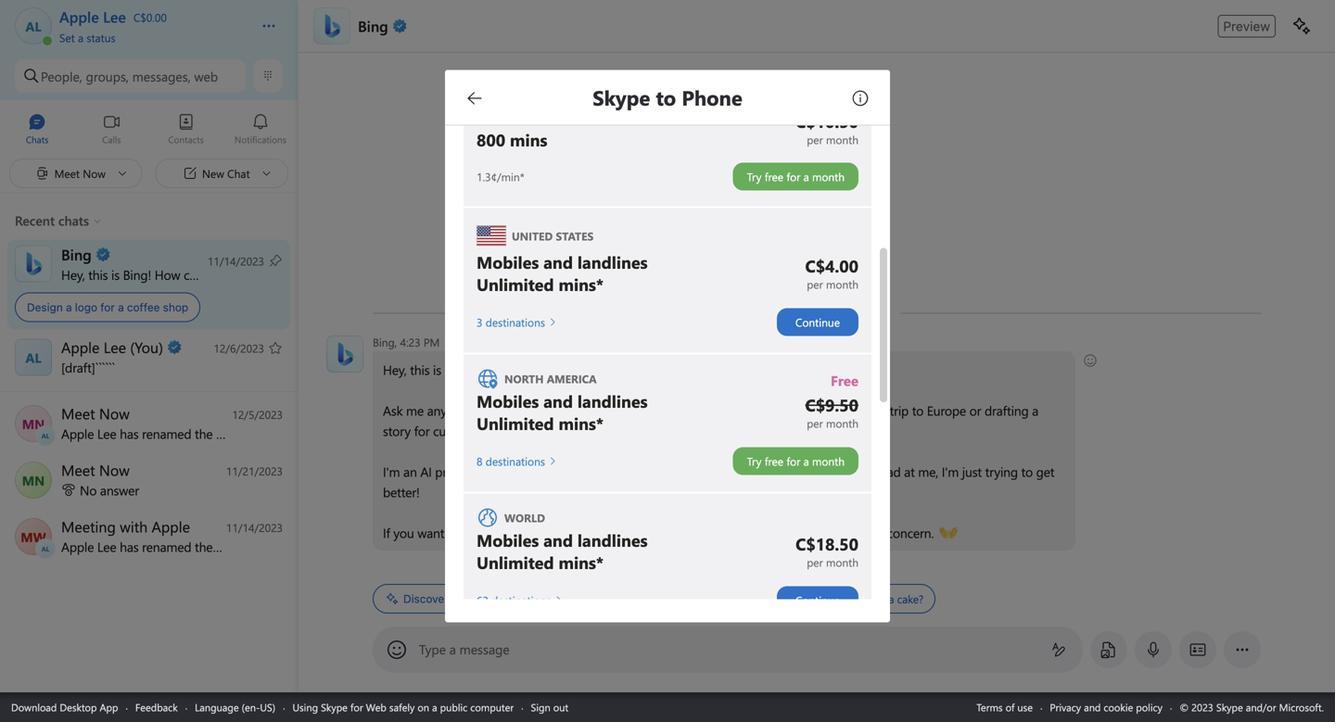 Task type: vqa. For each thing, say whether or not it's contained in the screenshot.
Service
no



Task type: describe. For each thing, give the bounding box(es) containing it.
story
[[383, 422, 411, 439]]

0 vertical spatial can
[[184, 266, 203, 283]]

your
[[861, 402, 886, 419]]

using skype for web safely on a public computer
[[292, 700, 514, 714]]

want inside "ask me any type of question, like finding vegan restaurants in cambridge, itinerary for your trip to europe or drafting a story for curious kids. in groups, remember to mention me with @bing. i'm an ai preview, so i'm still learning. sometimes i might say something weird. don't get mad at me, i'm just trying to get better! if you want to start over, type"
[[417, 524, 444, 541]]

2 horizontal spatial bing
[[445, 361, 471, 378]]

privacy and cookie policy
[[1050, 700, 1163, 714]]

me inside button
[[568, 592, 583, 606]]

use
[[1017, 700, 1033, 714]]

Type a message text field
[[420, 641, 1037, 659]]

with
[[710, 422, 734, 439]]

people, groups, messages, web button
[[15, 59, 246, 93]]

privacy
[[1050, 700, 1081, 714]]

pm
[[424, 335, 440, 350]]

1 vertical spatial today?
[[587, 361, 624, 378]]

coffee
[[127, 301, 160, 314]]

shop
[[163, 301, 188, 314]]

using
[[292, 700, 318, 714]]

how left the did at the bottom of page
[[646, 592, 668, 606]]

a left the logo
[[66, 301, 72, 314]]

1 horizontal spatial is
[[433, 361, 441, 378]]

to left start
[[448, 524, 459, 541]]

over,
[[491, 524, 517, 541]]

mention
[[639, 422, 686, 439]]

itinerary
[[793, 402, 839, 419]]

cookie
[[1104, 700, 1133, 714]]

discover
[[403, 592, 448, 605]]

start
[[463, 524, 488, 541]]

groups, inside button
[[86, 67, 129, 85]]

4:23
[[400, 335, 421, 350]]

sign
[[531, 700, 550, 714]]

``````
[[95, 359, 115, 376]]

design a logo for a coffee shop
[[27, 301, 188, 314]]

curious
[[433, 422, 473, 439]]

if
[[633, 524, 639, 541]]

0 vertical spatial this
[[88, 266, 108, 283]]

the
[[690, 592, 706, 606]]

skype
[[321, 700, 348, 714]]

no answer button
[[0, 454, 298, 509]]

1 get from the left
[[854, 463, 873, 480]]

to down vegan at the bottom left of page
[[624, 422, 636, 439]]

for right the logo
[[100, 301, 115, 314]]

i inside button
[[857, 592, 860, 606]]

0 vertical spatial today?
[[265, 266, 301, 283]]

no
[[80, 482, 97, 499]]

newtopic
[[548, 524, 600, 541]]

a inside set a status button
[[78, 30, 84, 45]]

a right report
[[877, 524, 884, 541]]

download
[[11, 700, 57, 714]]

magic
[[486, 592, 518, 605]]

tell me a joke button
[[537, 584, 627, 614]]

cake?
[[897, 592, 924, 606]]

trying
[[985, 463, 1018, 480]]

discover bing's magic
[[403, 592, 518, 605]]

0 vertical spatial !
[[148, 266, 151, 283]]

1 vertical spatial of
[[1006, 700, 1015, 714]]

don't
[[821, 463, 851, 480]]

bake
[[863, 592, 886, 606]]

still
[[520, 463, 539, 480]]

feedback link
[[135, 700, 178, 714]]

0 horizontal spatial just
[[816, 524, 836, 541]]

1 horizontal spatial help
[[536, 361, 560, 378]]

ai
[[420, 463, 432, 480]]

to left give
[[697, 524, 709, 541]]

kids.
[[477, 422, 501, 439]]

a right on at the left of the page
[[432, 700, 437, 714]]

1 vertical spatial !
[[471, 361, 474, 378]]

to right trip
[[912, 402, 924, 419]]

people, groups, messages, web
[[41, 67, 218, 85]]

preview,
[[435, 463, 480, 480]]

message
[[460, 641, 510, 658]]

2 want from the left
[[667, 524, 694, 541]]

for left web
[[350, 700, 363, 714]]

a right type
[[449, 641, 456, 658]]

me,
[[918, 463, 938, 480]]

ask
[[383, 402, 403, 419]]

groups, inside "ask me any type of question, like finding vegan restaurants in cambridge, itinerary for your trip to europe or drafting a story for curious kids. in groups, remember to mention me with @bing. i'm an ai preview, so i'm still learning. sometimes i might say something weird. don't get mad at me, i'm just trying to get better! if you want to start over, type"
[[518, 422, 560, 439]]

out
[[553, 700, 568, 714]]

set a status button
[[59, 26, 243, 45]]

0 vertical spatial hey,
[[61, 266, 85, 283]]

1 vertical spatial bing
[[123, 266, 148, 283]]

question,
[[492, 402, 543, 419]]

me left with
[[689, 422, 707, 439]]

for right story
[[414, 422, 430, 439]]

sign out link
[[531, 700, 568, 714]]

a inside "ask me any type of question, like finding vegan restaurants in cambridge, itinerary for your trip to europe or drafting a story for curious kids. in groups, remember to mention me with @bing. i'm an ai preview, so i'm still learning. sometimes i might say something weird. don't get mad at me, i'm just trying to get better! if you want to start over, type"
[[1032, 402, 1038, 419]]

set
[[59, 30, 75, 45]]

app
[[100, 700, 118, 714]]

safely
[[389, 700, 415, 714]]

1 vertical spatial hey,
[[383, 361, 407, 378]]

messages,
[[132, 67, 191, 85]]

mad
[[876, 463, 901, 480]]

status
[[87, 30, 116, 45]]

joke
[[595, 592, 615, 606]]

tell
[[549, 592, 565, 606]]

preview
[[1223, 18, 1270, 34]]

0 horizontal spatial type
[[450, 402, 474, 419]]

in
[[712, 402, 723, 419]]

say
[[701, 463, 719, 480]]

0 vertical spatial is
[[111, 266, 120, 283]]

drafting
[[985, 402, 1029, 419]]

restaurants
[[648, 402, 709, 419]]

a left coffee
[[118, 301, 124, 314]]

remember
[[563, 422, 621, 439]]

terms of use
[[977, 700, 1033, 714]]

how did the universe begin? button
[[634, 584, 796, 614]]

2 i'm from the left
[[500, 463, 517, 480]]

0 vertical spatial help
[[213, 266, 237, 283]]

logo
[[75, 301, 97, 314]]

something
[[722, 463, 781, 480]]

@bing.
[[737, 422, 777, 439]]



Task type: locate. For each thing, give the bounding box(es) containing it.
[draft]
[[61, 359, 95, 376]]

1 i'm from the left
[[383, 463, 400, 480]]

hey, this is bing ! how can i help you today? up question,
[[383, 361, 627, 378]]

0 horizontal spatial i'm
[[383, 463, 400, 480]]

1 vertical spatial this
[[410, 361, 430, 378]]

hey, this is bing ! how can i help you today? up shop at the left top of the page
[[61, 266, 305, 283]]

is
[[111, 266, 120, 283], [433, 361, 441, 378]]

type up the curious
[[450, 402, 474, 419]]

answer
[[100, 482, 139, 499]]

1 horizontal spatial hey,
[[383, 361, 407, 378]]

0 horizontal spatial this
[[88, 266, 108, 283]]

0 horizontal spatial hey,
[[61, 266, 85, 283]]

[draft] ``````
[[61, 359, 115, 376]]

bing, 4:23 pm
[[373, 335, 440, 350]]

want
[[417, 524, 444, 541], [667, 524, 694, 541]]

any
[[427, 402, 447, 419]]

how left do
[[816, 592, 838, 606]]

how do i bake a cake?
[[816, 592, 924, 606]]

0 horizontal spatial hey, this is bing ! how can i help you today?
[[61, 266, 305, 283]]

0 horizontal spatial want
[[417, 524, 444, 541]]

no answer
[[80, 482, 139, 499]]

1 horizontal spatial of
[[1006, 700, 1015, 714]]

sign out
[[531, 700, 568, 714]]

1 horizontal spatial groups,
[[518, 422, 560, 439]]

0 horizontal spatial bing
[[123, 266, 148, 283]]

0 horizontal spatial groups,
[[86, 67, 129, 85]]

trip
[[890, 402, 909, 419]]

1 vertical spatial help
[[536, 361, 560, 378]]

0 horizontal spatial can
[[184, 266, 203, 283]]

(en-
[[242, 700, 260, 714]]

language (en-us) link
[[195, 700, 275, 714]]

do
[[841, 592, 854, 606]]

2 horizontal spatial i'm
[[942, 463, 959, 480]]

hey,
[[61, 266, 85, 283], [383, 361, 407, 378]]

get left 'mad'
[[854, 463, 873, 480]]

i'm right "me,"
[[942, 463, 959, 480]]

1 vertical spatial type
[[520, 524, 545, 541]]

on
[[418, 700, 429, 714]]

1 horizontal spatial i'm
[[500, 463, 517, 480]]

1 horizontal spatial get
[[1036, 463, 1054, 480]]

0 vertical spatial bing
[[358, 16, 388, 36]]

just
[[962, 463, 982, 480], [816, 524, 836, 541]]

! up the curious
[[471, 361, 474, 378]]

0 vertical spatial type
[[450, 402, 474, 419]]

3 i'm from the left
[[942, 463, 959, 480]]

universe
[[709, 592, 749, 606]]

1 horizontal spatial hey, this is bing ! how can i help you today?
[[383, 361, 627, 378]]

for
[[100, 301, 115, 314], [842, 402, 858, 419], [414, 422, 430, 439], [350, 700, 363, 714]]

a right drafting
[[1032, 402, 1038, 419]]

(openhands)
[[939, 523, 1009, 540]]

feedback,
[[759, 524, 813, 541]]

public
[[440, 700, 467, 714]]

and
[[1084, 700, 1101, 714]]

how did the universe begin?
[[646, 592, 784, 606]]

report
[[839, 524, 874, 541]]

1 vertical spatial just
[[816, 524, 836, 541]]

1 horizontal spatial this
[[410, 361, 430, 378]]

2 get from the left
[[1036, 463, 1054, 480]]

language (en-us)
[[195, 700, 275, 714]]

this down '4:23'
[[410, 361, 430, 378]]

a inside tell me a joke button
[[586, 592, 592, 606]]

at
[[904, 463, 915, 480]]

a inside the how do i bake a cake? button
[[889, 592, 894, 606]]

can up shop at the left top of the page
[[184, 266, 203, 283]]

for left your
[[842, 402, 858, 419]]

us)
[[260, 700, 275, 714]]

me right tell
[[568, 592, 583, 606]]

of inside "ask me any type of question, like finding vegan restaurants in cambridge, itinerary for your trip to europe or drafting a story for curious kids. in groups, remember to mention me with @bing. i'm an ai preview, so i'm still learning. sometimes i might say something weird. don't get mad at me, i'm just trying to get better! if you want to start over, type"
[[478, 402, 489, 419]]

want left start
[[417, 524, 444, 541]]

0 horizontal spatial is
[[111, 266, 120, 283]]

just left trying
[[962, 463, 982, 480]]

0 horizontal spatial today?
[[265, 266, 301, 283]]

1 horizontal spatial can
[[506, 361, 526, 378]]

cambridge,
[[726, 402, 790, 419]]

type a message
[[419, 641, 510, 658]]

finding
[[568, 402, 607, 419]]

.
[[600, 524, 603, 541]]

1 horizontal spatial type
[[520, 524, 545, 541]]

how up shop at the left top of the page
[[155, 266, 180, 283]]

if
[[383, 524, 390, 541]]

download desktop app link
[[11, 700, 118, 714]]

i'm left the an
[[383, 463, 400, 480]]

tab list
[[0, 105, 298, 156]]

did
[[671, 592, 687, 606]]

groups, down like
[[518, 422, 560, 439]]

to right trying
[[1021, 463, 1033, 480]]

to
[[912, 402, 924, 419], [624, 422, 636, 439], [1021, 463, 1033, 480], [448, 524, 459, 541], [697, 524, 709, 541]]

type
[[450, 402, 474, 419], [520, 524, 545, 541]]

better!
[[383, 484, 420, 501]]

using skype for web safely on a public computer link
[[292, 700, 514, 714]]

newtopic . and if you want to give me feedback, just report a concern.
[[548, 524, 937, 541]]

i'm
[[383, 463, 400, 480], [500, 463, 517, 480], [942, 463, 959, 480]]

want left give
[[667, 524, 694, 541]]

in
[[505, 422, 515, 439]]

an
[[403, 463, 417, 480]]

learning.
[[542, 463, 590, 480]]

sometimes
[[593, 463, 655, 480]]

a right set
[[78, 30, 84, 45]]

terms
[[977, 700, 1003, 714]]

0 horizontal spatial get
[[854, 463, 873, 480]]

hey, up the logo
[[61, 266, 85, 283]]

ask me any type of question, like finding vegan restaurants in cambridge, itinerary for your trip to europe or drafting a story for curious kids. in groups, remember to mention me with @bing. i'm an ai preview, so i'm still learning. sometimes i might say something weird. don't get mad at me, i'm just trying to get better! if you want to start over, type
[[383, 402, 1058, 541]]

i inside "ask me any type of question, like finding vegan restaurants in cambridge, itinerary for your trip to europe or drafting a story for curious kids. in groups, remember to mention me with @bing. i'm an ai preview, so i'm still learning. sometimes i might say something weird. don't get mad at me, i'm just trying to get better! if you want to start over, type"
[[658, 463, 661, 480]]

1 horizontal spatial bing
[[358, 16, 388, 36]]

1 horizontal spatial just
[[962, 463, 982, 480]]

terms of use link
[[977, 700, 1033, 714]]

groups, down the status
[[86, 67, 129, 85]]

a right bake
[[889, 592, 894, 606]]

get
[[854, 463, 873, 480], [1036, 463, 1054, 480]]

set a status
[[59, 30, 116, 45]]

vegan
[[611, 402, 644, 419]]

0 horizontal spatial help
[[213, 266, 237, 283]]

1 horizontal spatial want
[[667, 524, 694, 541]]

2 vertical spatial bing
[[445, 361, 471, 378]]

get right trying
[[1036, 463, 1054, 480]]

1 vertical spatial can
[[506, 361, 526, 378]]

this
[[88, 266, 108, 283], [410, 361, 430, 378]]

1 vertical spatial is
[[433, 361, 441, 378]]

of left use
[[1006, 700, 1015, 714]]

how up question,
[[477, 361, 503, 378]]

europe
[[927, 402, 966, 419]]

you inside "ask me any type of question, like finding vegan restaurants in cambridge, itinerary for your trip to europe or drafting a story for curious kids. in groups, remember to mention me with @bing. i'm an ai preview, so i'm still learning. sometimes i might say something weird. don't get mad at me, i'm just trying to get better! if you want to start over, type"
[[393, 524, 414, 541]]

can up question,
[[506, 361, 526, 378]]

1 horizontal spatial !
[[471, 361, 474, 378]]

1 want from the left
[[417, 524, 444, 541]]

just inside "ask me any type of question, like finding vegan restaurants in cambridge, itinerary for your trip to europe or drafting a story for curious kids. in groups, remember to mention me with @bing. i'm an ai preview, so i'm still learning. sometimes i might say something weird. don't get mad at me, i'm just trying to get better! if you want to start over, type"
[[962, 463, 982, 480]]

like
[[547, 402, 565, 419]]

1 vertical spatial groups,
[[518, 422, 560, 439]]

type
[[419, 641, 446, 658]]

i'm right so
[[500, 463, 517, 480]]

me right give
[[738, 524, 756, 541]]

is down pm
[[433, 361, 441, 378]]

! up coffee
[[148, 266, 151, 283]]

and
[[606, 524, 629, 541]]

!
[[148, 266, 151, 283], [471, 361, 474, 378]]

me left any
[[406, 402, 424, 419]]

0 vertical spatial of
[[478, 402, 489, 419]]

you
[[241, 266, 261, 283], [563, 361, 584, 378], [393, 524, 414, 541], [643, 524, 663, 541]]

design
[[27, 301, 63, 314]]

a left joke
[[586, 592, 592, 606]]

0 vertical spatial just
[[962, 463, 982, 480]]

weird.
[[785, 463, 818, 480]]

i
[[206, 266, 210, 283], [529, 361, 532, 378], [658, 463, 661, 480], [857, 592, 860, 606]]

hey, down the bing,
[[383, 361, 407, 378]]

feedback
[[135, 700, 178, 714]]

type right over,
[[520, 524, 545, 541]]

bing,
[[373, 335, 397, 350]]

hey, this is bing ! how can i help you today?
[[61, 266, 305, 283], [383, 361, 627, 378]]

this up design a logo for a coffee shop
[[88, 266, 108, 283]]

desktop
[[60, 700, 97, 714]]

0 vertical spatial hey, this is bing ! how can i help you today?
[[61, 266, 305, 283]]

how do i bake a cake? button
[[804, 584, 936, 614]]

0 horizontal spatial of
[[478, 402, 489, 419]]

0 vertical spatial groups,
[[86, 67, 129, 85]]

privacy and cookie policy link
[[1050, 700, 1163, 714]]

of up kids.
[[478, 402, 489, 419]]

1 horizontal spatial today?
[[587, 361, 624, 378]]

is up design a logo for a coffee shop
[[111, 266, 120, 283]]

bing
[[358, 16, 388, 36], [123, 266, 148, 283], [445, 361, 471, 378]]

0 horizontal spatial !
[[148, 266, 151, 283]]

just left report
[[816, 524, 836, 541]]

so
[[484, 463, 496, 480]]

1 vertical spatial hey, this is bing ! how can i help you today?
[[383, 361, 627, 378]]



